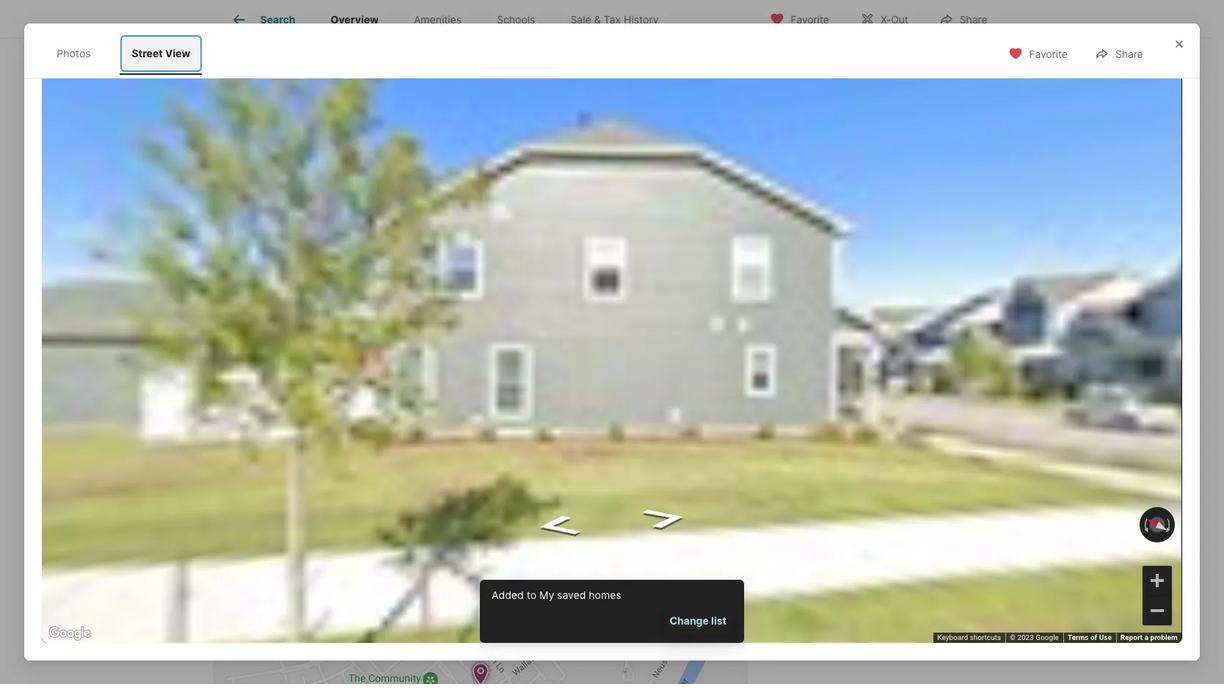 Task type: vqa. For each thing, say whether or not it's contained in the screenshot.
Change list
yes



Task type: locate. For each thing, give the bounding box(es) containing it.
tenant up section
[[401, 641, 439, 655]]

with down second
[[278, 517, 302, 532]]

2 horizontal spatial way
[[953, 196, 977, 211]]

1 horizontal spatial 7574
[[868, 349, 897, 363]]

not right is
[[263, 447, 281, 462]]

air
[[607, 429, 621, 444]]

plan. up the first
[[374, 553, 401, 567]]

2 tenant from the left
[[401, 641, 439, 655]]

property down distance
[[656, 517, 704, 532]]

1 horizontal spatial central
[[697, 394, 736, 409]]

trails.
[[340, 623, 370, 638]]

1 vertical spatial should
[[443, 641, 480, 655]]

martin inside 5407 wallace martin way unit 5407
[[914, 196, 950, 211]]

the up (215) 650-7574
[[851, 331, 869, 346]]

(215)
[[807, 349, 837, 363]]

should down have
[[813, 249, 850, 264]]

the up business
[[940, 249, 959, 264]]

wallace up bathroom
[[316, 352, 381, 373]]

dual
[[323, 606, 346, 620]]

2 horizontal spatial street
[[600, 583, 623, 594]]

sale & tax history
[[571, 13, 659, 26]]

and down the excellent
[[343, 535, 364, 550]]

1 vertical spatial 650-
[[324, 465, 351, 479]]

are down pays
[[315, 658, 333, 673]]

1 vertical spatial favorite
[[1030, 48, 1068, 60]]

650- down call at the right of the page
[[840, 349, 868, 363]]

gas,
[[531, 429, 554, 444]]

1 horizontal spatial image image
[[771, 0, 1000, 159]]

received
[[839, 231, 887, 246]]

1 tenant from the left
[[263, 641, 301, 655]]

alert containing added to my saved homes
[[480, 580, 744, 643]]

1850
[[471, 517, 498, 532]]

7574 down date
[[351, 465, 378, 479]]

way inside 5407 wallace martin way unit 5407
[[953, 196, 977, 211]]

martin for 5407 wallace martin way unit 5407
[[914, 196, 950, 211]]

and up 540
[[475, 588, 496, 603]]

for sale std image
[[470, 663, 492, 684]]

1 vertical spatial of
[[1091, 634, 1098, 642]]

0 horizontal spatial amenities
[[414, 13, 462, 26]]

0 vertical spatial floor
[[317, 500, 342, 514]]

0 horizontal spatial 4
[[265, 394, 272, 409]]

with up (washer
[[593, 553, 616, 567]]

street view inside tab
[[132, 47, 190, 59]]

tab list
[[213, 0, 688, 37], [42, 32, 217, 75]]

0 vertical spatial not
[[263, 447, 281, 462]]

1 vertical spatial on
[[407, 500, 421, 514]]

1 vertical spatial wallace
[[868, 196, 911, 211]]

plan. up .
[[457, 535, 483, 550]]

at left walkable
[[593, 500, 604, 514]]

full up the connection
[[250, 606, 267, 620]]

need
[[823, 313, 851, 328]]

full
[[300, 570, 316, 585], [250, 606, 267, 620]]

this
[[462, 465, 485, 479]]

0 horizontal spatial included:
[[348, 429, 399, 444]]

0 horizontal spatial 650-
[[324, 465, 351, 479]]

credit
[[608, 641, 641, 655]]

central
[[636, 394, 674, 409], [697, 394, 736, 409]]

1 horizontal spatial updated
[[583, 412, 630, 426]]

5407 left raleigh on the left
[[383, 178, 410, 192]]

contact
[[789, 196, 836, 211]]

out
[[891, 13, 909, 25]]

0 vertical spatial view
[[165, 47, 190, 59]]

upstairs
[[511, 570, 555, 585]]

martin up townhouse
[[385, 352, 439, 373]]

x-
[[881, 13, 891, 25]]

on down 'comfortable'
[[407, 500, 421, 514]]

5407 up bedroom,
[[268, 352, 312, 373]]

3 inside '3 baths'
[[404, 206, 415, 226]]

unit up raleigh.
[[483, 352, 517, 373]]

1 vertical spatial floor
[[428, 535, 454, 550]]

accepting
[[358, 658, 413, 673]]

tenant up adult
[[263, 641, 301, 655]]

0 horizontal spatial favorite
[[791, 13, 830, 25]]

1 vertical spatial not
[[336, 658, 354, 673]]

3 inside 'we have received your request. you should hear back from the property manager in 2-3 business days.'
[[917, 267, 925, 281]]

tenant
[[263, 641, 301, 655], [401, 641, 439, 655]]

please
[[789, 331, 825, 346]]

unit up 4 beds
[[357, 178, 380, 192]]

features
[[213, 535, 259, 550]]

townhome down responsible
[[642, 482, 702, 497]]

central up washer
[[697, 394, 736, 409]]

0 horizontal spatial manager
[[840, 267, 889, 281]]

0 vertical spatial 4
[[341, 206, 352, 226]]

street view button
[[225, 117, 328, 147], [580, 579, 648, 599]]

a up the connection
[[240, 606, 247, 620]]

laundry
[[430, 570, 476, 585]]

search
[[260, 13, 295, 26]]

2 vertical spatial floor
[[345, 553, 371, 567]]

, left raleigh on the left
[[410, 178, 413, 192]]

classic
[[262, 535, 300, 550]]

1 horizontal spatial favorite
[[1030, 48, 1068, 60]]

tax
[[604, 13, 621, 26]]

we inside amazing 4 bedroom, 3 bathroom townhouse in raleigh. amenities included: central air, central heat, dishwasher, pool, stainless steel appliance, updated kitchen, updated bathroom, washer dryer, and yard. utilities included: cable, electricity, heat, gas, internet, air conditioning and water. is not pet friendly. date available: oct 15th 2023. please submit the form on this page or contact nag at 215-650-7574 to learn more. this property is managed by a responsible landlord using avail landlord software. comfortable and luxurious 4 bedroom - 3 bath townhome - 3 bedrooms second floor 1 bedroom on downstairs public schools are at walkable distance nice community with excellent swimming pool with 1850 square feet of living space, property features classic details and a fabulous floor plan. exceptional townhome features: - dramatic living room with a open floor plan. vinyl flooring . - spacious kitchen with granite countertops, - guest suit with full bath on first floor. - laundry room upstairs (washer and dryer included). - exquisite master bedroom with walk-in closets and ensuite bath. - two additional bedrooms with a full bath and dual vanity. - easy access 540 and 401 to downtown in 20 minutes approx - connection to walking trails. -looking for tenants with good credit score and no eviction records -tenant pays all utilities - tenant should take rental insurance -credit application fee 55 for each adult we are not accepting section 8 vouchers. thank you.
[[295, 658, 312, 673]]

pool
[[373, 279, 391, 290]]

amenities tab
[[396, 2, 479, 37]]

schools up feet
[[525, 500, 569, 514]]

on
[[656, 447, 670, 462], [407, 500, 421, 514], [348, 570, 362, 585]]

2 horizontal spatial martin
[[914, 196, 950, 211]]

- up 'nice'
[[706, 482, 711, 497]]

1 horizontal spatial 650-
[[840, 349, 868, 363]]

favorite inside dialog
[[1030, 48, 1068, 60]]

0 horizontal spatial ,
[[410, 178, 413, 192]]

property down prompt
[[872, 331, 920, 346]]

with down classic at the bottom of page
[[277, 553, 301, 567]]

flooring
[[434, 553, 476, 567]]

1 horizontal spatial street view
[[258, 126, 316, 138]]

540
[[470, 606, 492, 620]]

0 vertical spatial on
[[656, 447, 670, 462]]

street view
[[132, 47, 190, 59], [258, 126, 316, 138], [600, 583, 644, 594]]

please
[[525, 447, 562, 462]]

2 vertical spatial 4
[[529, 482, 536, 497]]

1 vertical spatial bath
[[270, 606, 295, 620]]

terms
[[1068, 634, 1089, 642]]

0 vertical spatial the
[[940, 249, 959, 264]]

not down all
[[336, 658, 354, 673]]

martin
[[291, 178, 327, 192], [914, 196, 950, 211], [385, 352, 439, 373]]

1 horizontal spatial bedrooms
[[667, 588, 723, 603]]

1 vertical spatial the
[[851, 331, 869, 346]]

1 horizontal spatial of
[[1091, 634, 1098, 642]]

included).
[[665, 570, 720, 585]]

schools inside schools tab
[[497, 13, 536, 26]]

we up you
[[789, 231, 806, 246]]

sq
[[471, 228, 486, 243]]

should inside 'we have received your request. you should hear back from the property manager in 2-3 business days.'
[[813, 249, 850, 264]]

2 vertical spatial wallace
[[316, 352, 381, 373]]

3 up pool, at the bottom left
[[332, 394, 339, 409]]

updated down raleigh.
[[487, 412, 533, 426]]

we down pays
[[295, 658, 312, 673]]

wallace inside 5407 wallace martin way unit 5407
[[868, 196, 911, 211]]

2 central from the left
[[697, 394, 736, 409]]

map entry image
[[674, 177, 747, 250]]

and up the 'credit'
[[618, 623, 639, 638]]

0 vertical spatial full
[[300, 570, 316, 585]]

menu bar
[[221, 578, 344, 607]]

exceptional
[[487, 535, 551, 550]]

bath down the "master"
[[270, 606, 295, 620]]

0 horizontal spatial landlord
[[275, 482, 320, 497]]

schools tab
[[479, 2, 553, 37]]

share inside dialog
[[1116, 48, 1144, 60]]

1 , from the left
[[410, 178, 413, 192]]

4 right luxurious
[[529, 482, 536, 497]]

of
[[569, 517, 581, 532], [1091, 634, 1098, 642]]

1 horizontal spatial not
[[336, 658, 354, 673]]

1 horizontal spatial share
[[1116, 48, 1144, 60]]

a left open
[[304, 553, 311, 567]]

raleigh.
[[477, 394, 521, 409]]

0 vertical spatial manager
[[840, 267, 889, 281]]

request.
[[918, 231, 964, 246]]

1 vertical spatial view
[[291, 126, 316, 138]]

1 horizontal spatial street view button
[[580, 579, 648, 599]]

2 horizontal spatial view
[[625, 583, 644, 594]]

0 horizontal spatial living
[[213, 553, 242, 567]]

property up days.
[[789, 267, 837, 281]]

floor up the excellent
[[317, 500, 342, 514]]

floor down pool
[[428, 535, 454, 550]]

7574
[[868, 349, 897, 363], [351, 465, 378, 479]]

1 vertical spatial schools
[[525, 500, 569, 514]]

we
[[789, 231, 806, 246], [295, 658, 312, 673]]

updated
[[487, 412, 533, 426], [583, 412, 630, 426]]

3 up 'nice'
[[714, 482, 722, 497]]

property
[[789, 267, 837, 281], [872, 331, 920, 346], [488, 465, 536, 479], [656, 517, 704, 532]]

friendly.
[[306, 447, 351, 462]]

favorite button inside dialog
[[996, 38, 1081, 68]]

of right feet
[[569, 517, 581, 532]]

1 horizontal spatial bedroom
[[540, 482, 590, 497]]

to
[[382, 465, 393, 479], [527, 588, 537, 601], [543, 606, 554, 620], [280, 623, 291, 638]]

with down downstairs
[[444, 517, 468, 532]]

1 central from the left
[[636, 394, 674, 409]]

comfortable
[[379, 482, 448, 497]]

215-
[[299, 465, 324, 479]]

insurance
[[545, 641, 599, 655]]

dialog
[[24, 23, 1200, 661]]

for down 'records'
[[213, 658, 229, 673]]

1 vertical spatial are
[[315, 658, 333, 673]]

washer
[[693, 412, 734, 426]]

5407 up received
[[836, 196, 865, 211]]

features:
[[618, 535, 670, 550]]

2 horizontal spatial the
[[940, 249, 959, 264]]

call
[[829, 331, 847, 346]]

©
[[1010, 634, 1016, 642]]

manager down hear
[[840, 267, 889, 281]]

favorite button for x-out
[[758, 3, 842, 33]]

tab list containing search
[[213, 0, 688, 37]]

history
[[624, 13, 659, 26]]

0 vertical spatial street
[[132, 47, 163, 59]]

credit
[[549, 623, 581, 638]]

date
[[354, 447, 380, 462]]

2 vertical spatial street view
[[600, 583, 644, 594]]

46 photos
[[925, 126, 976, 138]]

pays
[[305, 641, 331, 655]]

amenities inside amazing 4 bedroom, 3 bathroom townhouse in raleigh. amenities included: central air, central heat, dishwasher, pool, stainless steel appliance, updated kitchen, updated bathroom, washer dryer, and yard. utilities included: cable, electricity, heat, gas, internet, air conditioning and water. is not pet friendly. date available: oct 15th 2023. please submit the form on this page or contact nag at 215-650-7574 to learn more. this property is managed by a responsible landlord using avail landlord software. comfortable and luxurious 4 bedroom - 3 bath townhome - 3 bedrooms second floor 1 bedroom on downstairs public schools are at walkable distance nice community with excellent swimming pool with 1850 square feet of living space, property features classic details and a fabulous floor plan. exceptional townhome features: - dramatic living room with a open floor plan. vinyl flooring . - spacious kitchen with granite countertops, - guest suit with full bath on first floor. - laundry room upstairs (washer and dryer included). - exquisite master bedroom with walk-in closets and ensuite bath. - two additional bedrooms with a full bath and dual vanity. - easy access 540 and 401 to downtown in 20 minutes approx - connection to walking trails. -looking for tenants with good credit score and no eviction records -tenant pays all utilities - tenant should take rental insurance -credit application fee 55 for each adult we are not accepting section 8 vouchers. thank you.
[[524, 394, 579, 409]]

0 horizontal spatial 7574
[[351, 465, 378, 479]]

0 horizontal spatial should
[[443, 641, 480, 655]]

15th
[[462, 447, 486, 462]]

shortcuts
[[970, 634, 1001, 642]]

favorite button for share
[[996, 38, 1081, 68]]

0 vertical spatial heat,
[[213, 412, 241, 426]]

1 horizontal spatial share button
[[1083, 38, 1156, 68]]

alert
[[480, 580, 744, 643]]

1 vertical spatial amenities
[[524, 394, 579, 409]]

heat, up 2023.
[[500, 429, 528, 444]]

1 horizontal spatial should
[[813, 249, 850, 264]]

1 horizontal spatial manager
[[923, 331, 972, 346]]

in left the 20
[[619, 606, 628, 620]]

the inside 'we have received your request. you should hear back from the property manager in 2-3 business days.'
[[940, 249, 959, 264]]

0 horizontal spatial wallace
[[245, 178, 288, 192]]

room down .
[[479, 570, 507, 585]]

on up responsible
[[656, 447, 670, 462]]

0 vertical spatial share
[[960, 13, 988, 25]]

my
[[540, 588, 554, 601]]

at down please
[[789, 349, 800, 363]]

way
[[330, 178, 354, 192], [953, 196, 977, 211], [443, 352, 479, 373]]

1 horizontal spatial ,
[[457, 178, 460, 192]]

bath down open
[[320, 570, 345, 585]]

1 horizontal spatial martin
[[385, 352, 439, 373]]

tab list containing photos
[[42, 32, 217, 75]]

unit inside 5407 wallace martin way unit 5407
[[789, 214, 812, 228]]

view inside tab
[[165, 47, 190, 59]]

floor up the first
[[345, 553, 371, 567]]

internet,
[[557, 429, 604, 444]]

image image
[[213, 0, 765, 159], [771, 0, 1000, 159]]

sale & tax history tab
[[553, 2, 677, 37]]

heat, up dryer,
[[213, 412, 241, 426]]

2 , from the left
[[457, 178, 460, 192]]

4 up beds
[[341, 206, 352, 226]]

suit
[[249, 570, 269, 585]]

share for top share button
[[960, 13, 988, 25]]

2 updated from the left
[[583, 412, 630, 426]]

added to my saved homes
[[492, 588, 622, 601]]

wallace for 5407 wallace martin way unit 5407 , raleigh , nc 27616
[[245, 178, 288, 192]]

living left "space,"
[[584, 517, 613, 532]]

- down score
[[602, 641, 608, 655]]

,
[[410, 178, 413, 192], [457, 178, 460, 192]]

0 horizontal spatial bedroom
[[308, 588, 359, 603]]

1 image image from the left
[[213, 0, 765, 159]]

bathroom,
[[633, 412, 690, 426]]

on left the first
[[348, 570, 362, 585]]

google image
[[46, 624, 94, 643]]

more.
[[427, 465, 458, 479]]

0 horizontal spatial street view
[[132, 47, 190, 59]]

2 horizontal spatial on
[[656, 447, 670, 462]]

0 horizontal spatial plan.
[[374, 553, 401, 567]]

0 horizontal spatial way
[[330, 178, 354, 192]]

back
[[881, 249, 908, 264]]

1 vertical spatial 7574
[[351, 465, 378, 479]]

bedrooms up community on the bottom
[[213, 500, 269, 514]]

dramatic
[[682, 535, 732, 550]]

street inside tab
[[132, 47, 163, 59]]

we inside 'we have received your request. you should hear back from the property manager in 2-3 business days.'
[[789, 231, 806, 246]]

satellite
[[284, 585, 332, 600]]

room up 'suit' at the bottom of the page
[[246, 553, 274, 567]]

of inside dialog
[[1091, 634, 1098, 642]]

1 vertical spatial martin
[[914, 196, 950, 211]]

software.
[[323, 482, 376, 497]]

- up each
[[259, 641, 263, 655]]

kitchen
[[549, 553, 589, 567]]

2 vertical spatial on
[[348, 570, 362, 585]]

full down open
[[300, 570, 316, 585]]

street view tab
[[120, 35, 202, 72]]

bedroom down 'managed' at the bottom left of the page
[[540, 482, 590, 497]]

0 horizontal spatial of
[[569, 517, 581, 532]]

0 horizontal spatial view
[[165, 47, 190, 59]]

, left nc
[[457, 178, 460, 192]]

a/c
[[222, 279, 238, 290]]

650- inside amazing 4 bedroom, 3 bathroom townhouse in raleigh. amenities included: central air, central heat, dishwasher, pool, stainless steel appliance, updated kitchen, updated bathroom, washer dryer, and yard. utilities included: cable, electricity, heat, gas, internet, air conditioning and water. is not pet friendly. date available: oct 15th 2023. please submit the form on this page or contact nag at 215-650-7574 to learn more. this property is managed by a responsible landlord using avail landlord software. comfortable and luxurious 4 bedroom - 3 bath townhome - 3 bedrooms second floor 1 bedroom on downstairs public schools are at walkable distance nice community with excellent swimming pool with 1850 square feet of living space, property features classic details and a fabulous floor plan. exceptional townhome features: - dramatic living room with a open floor plan. vinyl flooring . - spacious kitchen with granite countertops, - guest suit with full bath on first floor. - laundry room upstairs (washer and dryer included). - exquisite master bedroom with walk-in closets and ensuite bath. - two additional bedrooms with a full bath and dual vanity. - easy access 540 and 401 to downtown in 20 minutes approx - connection to walking trails. -looking for tenants with good credit score and no eviction records -tenant pays all utilities - tenant should take rental insurance -credit application fee 55 for each adult we are not accepting section 8 vouchers. thank you.
[[324, 465, 351, 479]]

1 horizontal spatial are
[[572, 500, 590, 514]]

photos
[[57, 47, 91, 59]]

0 horizontal spatial updated
[[487, 412, 533, 426]]

0 vertical spatial street view
[[132, 47, 190, 59]]

way up 4 beds
[[330, 178, 354, 192]]

utilities
[[350, 641, 389, 655]]

1 horizontal spatial the
[[851, 331, 869, 346]]

unit down contact
[[789, 214, 812, 228]]

2 horizontal spatial street view
[[600, 583, 644, 594]]

sale
[[571, 13, 592, 26]]

at down 'pet'
[[285, 465, 296, 479]]

or
[[728, 447, 739, 462]]

spacious
[[495, 553, 545, 567]]

of inside amazing 4 bedroom, 3 bathroom townhouse in raleigh. amenities included: central air, central heat, dishwasher, pool, stainless steel appliance, updated kitchen, updated bathroom, washer dryer, and yard. utilities included: cable, electricity, heat, gas, internet, air conditioning and water. is not pet friendly. date available: oct 15th 2023. please submit the form on this page or contact nag at 215-650-7574 to learn more. this property is managed by a responsible landlord using avail landlord software. comfortable and luxurious 4 bedroom - 3 bath townhome - 3 bedrooms second floor 1 bedroom on downstairs public schools are at walkable distance nice community with excellent swimming pool with 1850 square feet of living space, property features classic details and a fabulous floor plan. exceptional townhome features: - dramatic living room with a open floor plan. vinyl flooring . - spacious kitchen with granite countertops, - guest suit with full bath on first floor. - laundry room upstairs (washer and dryer included). - exquisite master bedroom with walk-in closets and ensuite bath. - two additional bedrooms with a full bath and dual vanity. - easy access 540 and 401 to downtown in 20 minutes approx - connection to walking trails. -looking for tenants with good credit score and no eviction records -tenant pays all utilities - tenant should take rental insurance -credit application fee 55 for each adult we are not accepting section 8 vouchers. thank you.
[[569, 517, 581, 532]]

0 horizontal spatial are
[[315, 658, 333, 673]]

menu bar containing map
[[221, 578, 344, 607]]

1 vertical spatial living
[[213, 553, 242, 567]]

2 vertical spatial martin
[[385, 352, 439, 373]]

townhome up kitchen
[[554, 535, 615, 550]]

first
[[365, 570, 387, 585]]

the inside amazing 4 bedroom, 3 bathroom townhouse in raleigh. amenities included: central air, central heat, dishwasher, pool, stainless steel appliance, updated kitchen, updated bathroom, washer dryer, and yard. utilities included: cable, electricity, heat, gas, internet, air conditioning and water. is not pet friendly. date available: oct 15th 2023. please submit the form on this page or contact nag at 215-650-7574 to learn more. this property is managed by a responsible landlord using avail landlord software. comfortable and luxurious 4 bedroom - 3 bath townhome - 3 bedrooms second floor 1 bedroom on downstairs public schools are at walkable distance nice community with excellent swimming pool with 1850 square feet of living space, property features classic details and a fabulous floor plan. exceptional townhome features: - dramatic living room with a open floor plan. vinyl flooring . - spacious kitchen with granite countertops, - guest suit with full bath on first floor. - laundry room upstairs (washer and dryer included). - exquisite master bedroom with walk-in closets and ensuite bath. - two additional bedrooms with a full bath and dual vanity. - easy access 540 and 401 to downtown in 20 minutes approx - connection to walking trails. -looking for tenants with good credit score and no eviction records -tenant pays all utilities - tenant should take rental insurance -credit application fee 55 for each adult we are not accepting section 8 vouchers. thank you.
[[606, 447, 624, 462]]

at inside if you need prompt assistance please call the property manager at
[[789, 349, 800, 363]]

central up bathroom,
[[636, 394, 674, 409]]

7574 inside amazing 4 bedroom, 3 bathroom townhouse in raleigh. amenities included: central air, central heat, dishwasher, pool, stainless steel appliance, updated kitchen, updated bathroom, washer dryer, and yard. utilities included: cable, electricity, heat, gas, internet, air conditioning and water. is not pet friendly. date available: oct 15th 2023. please submit the form on this page or contact nag at 215-650-7574 to learn more. this property is managed by a responsible landlord using avail landlord software. comfortable and luxurious 4 bedroom - 3 bath townhome - 3 bedrooms second floor 1 bedroom on downstairs public schools are at walkable distance nice community with excellent swimming pool with 1850 square feet of living space, property features classic details and a fabulous floor plan. exceptional townhome features: - dramatic living room with a open floor plan. vinyl flooring . - spacious kitchen with granite countertops, - guest suit with full bath on first floor. - laundry room upstairs (washer and dryer included). - exquisite master bedroom with walk-in closets and ensuite bath. - two additional bedrooms with a full bath and dual vanity. - easy access 540 and 401 to downtown in 20 minutes approx - connection to walking trails. -looking for tenants with good credit score and no eviction records -tenant pays all utilities - tenant should take rental insurance -credit application fee 55 for each adult we are not accepting section 8 vouchers. thank you.
[[351, 465, 378, 479]]

7574 down prompt
[[868, 349, 897, 363]]

1 vertical spatial bedroom
[[308, 588, 359, 603]]

appliance,
[[427, 412, 483, 426]]

photos tab
[[45, 35, 102, 72]]

0 horizontal spatial room
[[246, 553, 274, 567]]

keyboard shortcuts button
[[938, 633, 1001, 643]]

overview tab
[[313, 2, 396, 37]]

martin up /mo
[[291, 178, 327, 192]]

for down access
[[426, 623, 442, 638]]



Task type: describe. For each thing, give the bounding box(es) containing it.
about
[[213, 352, 264, 373]]

bath.
[[543, 588, 571, 603]]

utilities
[[304, 429, 345, 444]]

favorite for share
[[1030, 48, 1068, 60]]

amenities inside tab
[[414, 13, 462, 26]]

walkable
[[608, 500, 656, 514]]

your
[[890, 231, 915, 246]]

way for 5407 wallace martin way unit 5407 , raleigh , nc 27616
[[330, 178, 354, 192]]

x-out button
[[848, 3, 921, 33]]

3 baths
[[404, 206, 436, 243]]

0 horizontal spatial street view button
[[225, 117, 328, 147]]

share for bottom share button
[[1116, 48, 1144, 60]]

in inside 'we have received your request. you should hear back from the property manager in 2-3 business days.'
[[892, 267, 902, 281]]

a right by
[[624, 465, 630, 479]]

tab list for x-out
[[213, 0, 688, 37]]

5407 wallace martin way unit 5407
[[789, 196, 977, 228]]

section
[[416, 658, 458, 673]]

in up easy
[[419, 588, 429, 603]]

- down looking
[[393, 641, 398, 655]]

application
[[645, 641, 707, 655]]

1 horizontal spatial townhome
[[642, 482, 702, 497]]

the inside if you need prompt assistance please call the property manager at
[[851, 331, 869, 346]]

homes
[[589, 588, 622, 601]]

to left learn
[[382, 465, 393, 479]]

- down 'managed' at the bottom left of the page
[[593, 482, 599, 497]]

available:
[[384, 447, 436, 462]]

score
[[584, 623, 615, 638]]

report a problem
[[1121, 634, 1178, 642]]

granite
[[620, 553, 658, 567]]

- right list
[[738, 606, 743, 620]]

0 horizontal spatial floor
[[317, 500, 342, 514]]

eviction
[[659, 623, 703, 638]]

should inside amazing 4 bedroom, 3 bathroom townhouse in raleigh. amenities included: central air, central heat, dishwasher, pool, stainless steel appliance, updated kitchen, updated bathroom, washer dryer, and yard. utilities included: cable, electricity, heat, gas, internet, air conditioning and water. is not pet friendly. date available: oct 15th 2023. please submit the form on this page or contact nag at 215-650-7574 to learn more. this property is managed by a responsible landlord using avail landlord software. comfortable and luxurious 4 bedroom - 3 bath townhome - 3 bedrooms second floor 1 bedroom on downstairs public schools are at walkable distance nice community with excellent swimming pool with 1850 square feet of living space, property features classic details and a fabulous floor plan. exceptional townhome features: - dramatic living room with a open floor plan. vinyl flooring . - spacious kitchen with granite countertops, - guest suit with full bath on first floor. - laundry room upstairs (washer and dryer included). - exquisite master bedroom with walk-in closets and ensuite bath. - two additional bedrooms with a full bath and dual vanity. - easy access 540 and 401 to downtown in 20 minutes approx - connection to walking trails. -looking for tenants with good credit score and no eviction records -tenant pays all utilities - tenant should take rental insurance -credit application fee 55 for each adult we are not accepting section 8 vouchers. thank you.
[[443, 641, 480, 655]]

2 horizontal spatial floor
[[428, 535, 454, 550]]

1 vertical spatial at
[[285, 465, 296, 479]]

- right included).
[[723, 570, 729, 585]]

amazing 4 bedroom, 3 bathroom townhouse in raleigh. amenities included: central air, central heat, dishwasher, pool, stainless steel appliance, updated kitchen, updated bathroom, washer dryer, and yard. utilities included: cable, electricity, heat, gas, internet, air conditioning and water. is not pet friendly. date available: oct 15th 2023. please submit the form on this page or contact nag at 215-650-7574 to learn more. this property is managed by a responsible landlord using avail landlord software. comfortable and luxurious 4 bedroom - 3 bath townhome - 3 bedrooms second floor 1 bedroom on downstairs public schools are at walkable distance nice community with excellent swimming pool with 1850 square feet of living space, property features classic details and a fabulous floor plan. exceptional townhome features: - dramatic living room with a open floor plan. vinyl flooring . - spacious kitchen with granite countertops, - guest suit with full bath on first floor. - laundry room upstairs (washer and dryer included). - exquisite master bedroom with walk-in closets and ensuite bath. - two additional bedrooms with a full bath and dual vanity. - easy access 540 and 401 to downtown in 20 minutes approx - connection to walking trails. -looking for tenants with good credit score and no eviction records -tenant pays all utilities - tenant should take rental insurance -credit application fee 55 for each adult we are not accepting section 8 vouchers. thank you.
[[213, 394, 748, 673]]

send another message button
[[789, 377, 983, 412]]

swimming
[[358, 517, 414, 532]]

property inside if you need prompt assistance please call the property manager at
[[872, 331, 920, 346]]

keyboard shortcuts
[[938, 634, 1001, 642]]

1 horizontal spatial floor
[[345, 553, 371, 567]]

each
[[232, 658, 259, 673]]

dialog containing photos
[[24, 23, 1200, 661]]

tenants
[[445, 623, 487, 638]]

with up take
[[490, 623, 514, 638]]

martin for 5407 wallace martin way unit 5407 , raleigh , nc 27616
[[291, 178, 327, 192]]

to down my
[[543, 606, 554, 620]]

fabulous
[[377, 535, 425, 550]]

square
[[502, 517, 541, 532]]

easy
[[398, 606, 424, 620]]

x-out
[[881, 13, 909, 25]]

1 vertical spatial for
[[213, 658, 229, 673]]

is
[[540, 465, 548, 479]]

0 horizontal spatial not
[[263, 447, 281, 462]]

additional
[[610, 588, 664, 603]]

5407 up $2,250 at top
[[213, 178, 242, 192]]

map button
[[221, 578, 272, 607]]

in up "appliance,"
[[464, 394, 474, 409]]

0 vertical spatial 7574
[[868, 349, 897, 363]]

1 horizontal spatial heat,
[[500, 429, 528, 444]]

5407 up raleigh.
[[521, 352, 564, 373]]

0 vertical spatial bedrooms
[[213, 500, 269, 514]]

responsible
[[634, 465, 698, 479]]

report a problem link
[[1121, 634, 1178, 642]]

2 image image from the left
[[771, 0, 1000, 159]]

assistance
[[897, 313, 956, 328]]

stainless
[[345, 412, 393, 426]]

details
[[303, 535, 340, 550]]

1 vertical spatial plan.
[[374, 553, 401, 567]]

hear
[[853, 249, 878, 264]]

1 vertical spatial street view
[[258, 126, 316, 138]]

have
[[810, 231, 836, 246]]

yard.
[[273, 429, 300, 444]]

1 vertical spatial bedrooms
[[667, 588, 723, 603]]

1 horizontal spatial way
[[443, 352, 479, 373]]

adult
[[262, 658, 291, 673]]

3 down by
[[602, 482, 609, 497]]

and up is
[[249, 429, 269, 444]]

a down swimming
[[367, 535, 374, 550]]

27616
[[484, 178, 518, 192]]

0 horizontal spatial bath
[[270, 606, 295, 620]]

bathroom
[[343, 394, 396, 409]]

4 inside 4 beds
[[341, 206, 352, 226]]

and up walking
[[299, 606, 319, 620]]

change list button
[[664, 607, 733, 634]]

pool
[[417, 517, 441, 532]]

distance
[[660, 500, 707, 514]]

0 vertical spatial for
[[426, 623, 442, 638]]

1 vertical spatial room
[[479, 570, 507, 585]]

2 horizontal spatial 4
[[529, 482, 536, 497]]

and up page
[[696, 429, 716, 444]]

1 vertical spatial share button
[[1083, 38, 1156, 68]]

dishwasher,
[[245, 412, 311, 426]]

0 horizontal spatial townhome
[[554, 535, 615, 550]]

master
[[266, 588, 305, 603]]

unit for 5407 wallace martin way unit 5407
[[789, 214, 812, 228]]

and down added
[[495, 606, 516, 620]]

55
[[733, 641, 748, 655]]

- down vinyl
[[422, 570, 427, 585]]

message
[[900, 387, 952, 402]]

and up homes
[[607, 570, 628, 585]]

about 5407 wallace martin way unit 5407
[[213, 352, 564, 373]]

1 vertical spatial full
[[250, 606, 267, 620]]

amazing
[[213, 394, 261, 409]]

problem
[[1151, 634, 1178, 642]]

2 vertical spatial view
[[625, 583, 644, 594]]

0 vertical spatial 650-
[[840, 349, 868, 363]]

good
[[517, 623, 545, 638]]

1 horizontal spatial at
[[593, 500, 604, 514]]

added
[[492, 588, 524, 601]]

2-
[[905, 267, 917, 281]]

page
[[697, 447, 725, 462]]

beds
[[341, 228, 369, 243]]

schools inside amazing 4 bedroom, 3 bathroom townhouse in raleigh. amenities included: central air, central heat, dishwasher, pool, stainless steel appliance, updated kitchen, updated bathroom, washer dryer, and yard. utilities included: cable, electricity, heat, gas, internet, air conditioning and water. is not pet friendly. date available: oct 15th 2023. please submit the form on this page or contact nag at 215-650-7574 to learn more. this property is managed by a responsible landlord using avail landlord software. comfortable and luxurious 4 bedroom - 3 bath townhome - 3 bedrooms second floor 1 bedroom on downstairs public schools are at walkable distance nice community with excellent swimming pool with 1850 square feet of living space, property features classic details and a fabulous floor plan. exceptional townhome features: - dramatic living room with a open floor plan. vinyl flooring . - spacious kitchen with granite countertops, - guest suit with full bath on first floor. - laundry room upstairs (washer and dryer included). - exquisite master bedroom with walk-in closets and ensuite bath. - two additional bedrooms with a full bath and dual vanity. - easy access 540 and 401 to downtown in 20 minutes approx - connection to walking trails. -looking for tenants with good credit score and no eviction records -tenant pays all utilities - tenant should take rental insurance -credit application fee 55 for each adult we are not accepting section 8 vouchers. thank you.
[[525, 500, 569, 514]]

dryer,
[[213, 429, 245, 444]]

use
[[1100, 634, 1112, 642]]

favorite for x-out
[[791, 13, 830, 25]]

1 horizontal spatial full
[[300, 570, 316, 585]]

- right countertops,
[[736, 553, 741, 567]]

open
[[314, 553, 342, 567]]

- left easy
[[389, 606, 395, 620]]

- up countertops,
[[673, 535, 678, 550]]

with down the first
[[362, 588, 386, 603]]

8
[[461, 658, 468, 673]]

way for 5407 wallace martin way unit 5407
[[953, 196, 977, 211]]

guest
[[213, 570, 246, 585]]

another
[[853, 387, 897, 402]]

0 vertical spatial bedroom
[[540, 482, 590, 497]]

to left walking
[[280, 623, 291, 638]]

to inside alert
[[527, 588, 537, 601]]

swimming pool
[[327, 279, 391, 290]]

downtown
[[557, 606, 615, 620]]

2 vertical spatial street
[[600, 583, 623, 594]]

0 vertical spatial room
[[246, 553, 274, 567]]

with up the "master"
[[273, 570, 296, 585]]

and up downstairs
[[451, 482, 472, 497]]

property inside 'we have received your request. you should hear back from the property manager in 2-3 business days.'
[[789, 267, 837, 281]]

photos
[[941, 126, 976, 138]]

nc
[[463, 178, 481, 192]]

$2,250 /mo price
[[213, 206, 306, 243]]

tab list for share
[[42, 32, 217, 75]]

- right .
[[486, 553, 492, 567]]

is
[[251, 447, 260, 462]]

with down 'exquisite'
[[213, 606, 237, 620]]

map
[[233, 585, 259, 600]]

0 vertical spatial share button
[[927, 3, 1000, 33]]

1 horizontal spatial street
[[258, 126, 289, 138]]

0 vertical spatial plan.
[[457, 535, 483, 550]]

1 updated from the left
[[487, 412, 533, 426]]

5407 up have
[[815, 214, 843, 228]]

1 horizontal spatial included:
[[582, 394, 633, 409]]

manager inside if you need prompt assistance please call the property manager at
[[923, 331, 972, 346]]

0 vertical spatial bath
[[320, 570, 345, 585]]

terms of use
[[1068, 634, 1112, 642]]

send
[[821, 387, 850, 402]]

2 vertical spatial unit
[[483, 352, 517, 373]]

- up the utilities
[[374, 623, 379, 638]]

pet
[[285, 447, 303, 462]]

wallace for 5407 wallace martin way unit 5407
[[868, 196, 911, 211]]

- left two
[[575, 588, 580, 603]]

manager inside 'we have received your request. you should hear back from the property manager in 2-3 business days.'
[[840, 267, 889, 281]]

/mo
[[273, 206, 306, 226]]

0 vertical spatial are
[[572, 500, 590, 514]]

0 vertical spatial landlord
[[701, 465, 746, 479]]

1 horizontal spatial on
[[407, 500, 421, 514]]

property down 2023.
[[488, 465, 536, 479]]

1 horizontal spatial living
[[584, 517, 613, 532]]

a right report
[[1145, 634, 1149, 642]]

0 horizontal spatial on
[[348, 570, 362, 585]]

send another message
[[821, 387, 952, 402]]

nag
[[259, 465, 281, 479]]

map region
[[30, 554, 782, 684]]

keyboard
[[938, 634, 968, 642]]

you.
[[568, 658, 591, 673]]

bedroom,
[[275, 394, 328, 409]]

unit for 5407 wallace martin way unit 5407 , raleigh , nc 27616
[[357, 178, 380, 192]]

using
[[213, 482, 243, 497]]



